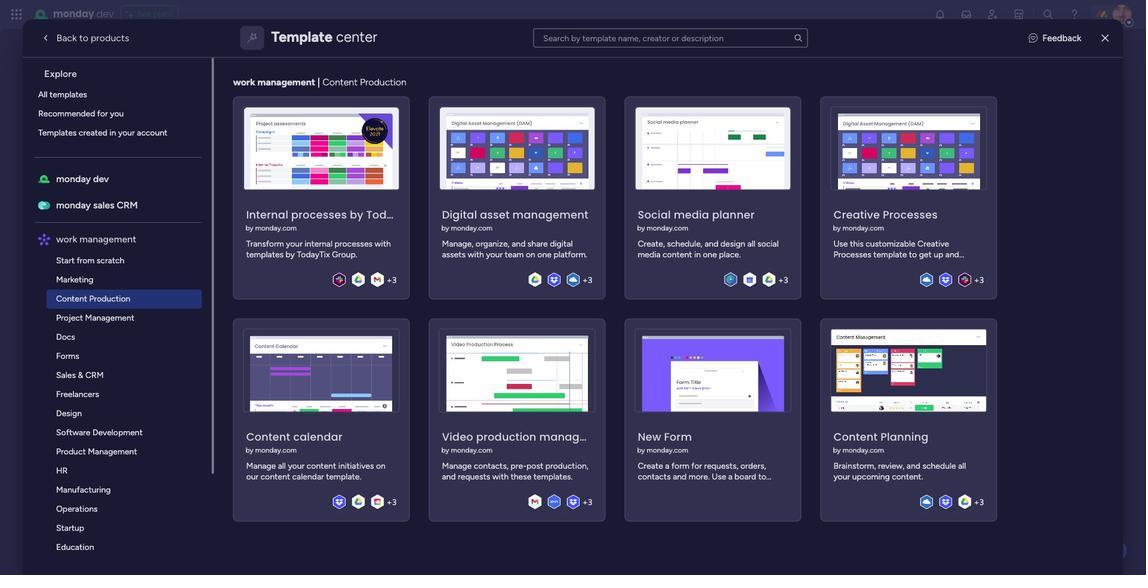 Task type: describe. For each thing, give the bounding box(es) containing it.
manage for video
[[442, 461, 472, 471]]

update feed image
[[961, 8, 973, 20]]

crm for monday sales crm
[[117, 199, 138, 210]]

management left '|'
[[258, 76, 316, 87]]

1 horizontal spatial content
[[307, 461, 336, 471]]

planning
[[881, 429, 929, 444]]

templates inside transform your internal processes with templates by todaytix group.
[[246, 249, 284, 260]]

design
[[56, 408, 82, 418]]

media inside the create, schedule, and design all social media content in one place.
[[638, 249, 661, 260]]

assets
[[442, 249, 466, 260]]

center
[[336, 28, 377, 45]]

0 vertical spatial monday dev
[[53, 7, 114, 21]]

feedback link
[[1030, 31, 1082, 45]]

video production management by monday.com
[[442, 429, 616, 454]]

manage all your content initiatives on our content calendar template.
[[246, 461, 386, 482]]

management up scratch
[[80, 233, 137, 244]]

created
[[79, 127, 108, 137]]

content right '|'
[[323, 76, 358, 87]]

0 vertical spatial production
[[360, 76, 407, 87]]

help image
[[1069, 8, 1081, 20]]

from
[[77, 255, 95, 265]]

upcoming
[[853, 472, 890, 482]]

help
[[1096, 545, 1118, 557]]

content calendar by monday.com
[[246, 429, 343, 454]]

v2 user feedback image
[[1030, 31, 1039, 45]]

processes
[[883, 207, 938, 222]]

internal
[[246, 207, 289, 222]]

software development
[[56, 427, 143, 437]]

+ for creative processes
[[975, 275, 980, 285]]

processes inside internal processes by todaytix group by monday.com
[[291, 207, 347, 222]]

management for project management
[[85, 312, 135, 323]]

+ 3 for video production management
[[583, 497, 593, 507]]

+ for digital asset management
[[583, 275, 588, 285]]

search everything image
[[1043, 8, 1055, 20]]

initiatives
[[338, 461, 374, 471]]

operations
[[56, 504, 98, 514]]

content for calendar
[[246, 429, 291, 444]]

james peterson image
[[1113, 5, 1133, 24]]

platform.
[[554, 249, 588, 260]]

content for production
[[56, 293, 87, 303]]

manage, organize, and share digital assets with your team on one platform.
[[442, 239, 588, 260]]

post
[[527, 461, 544, 471]]

schedule,
[[668, 239, 703, 249]]

monday.com inside social media planner by monday.com
[[647, 224, 689, 232]]

see plans
[[137, 9, 173, 19]]

production,
[[546, 461, 589, 471]]

freelancers
[[56, 389, 99, 399]]

docs
[[56, 332, 75, 342]]

content production
[[56, 293, 131, 303]]

to
[[79, 32, 88, 43]]

internal
[[305, 239, 333, 249]]

content for calendar
[[261, 472, 290, 482]]

by up transform
[[246, 224, 254, 232]]

3 for digital asset management
[[588, 275, 593, 285]]

+ 3 for social media planner
[[779, 275, 789, 285]]

development
[[93, 427, 143, 437]]

work for work management | content production
[[233, 76, 255, 87]]

all inside manage all your content initiatives on our content calendar template.
[[278, 461, 286, 471]]

work management | content production
[[233, 76, 407, 87]]

sales
[[93, 199, 115, 210]]

template
[[272, 28, 333, 45]]

monday sales crm
[[56, 199, 138, 210]]

digital
[[442, 207, 477, 222]]

forms
[[56, 351, 80, 361]]

pre-
[[511, 461, 527, 471]]

manage,
[[442, 239, 474, 249]]

start
[[56, 255, 75, 265]]

by inside "new form by monday.com"
[[638, 446, 645, 454]]

internal processes by todaytix group by monday.com
[[246, 207, 452, 232]]

with inside manage contacts, pre-post production, and requests with these templates.
[[493, 472, 509, 482]]

and for media
[[705, 239, 719, 249]]

create,
[[638, 239, 665, 249]]

sales
[[56, 370, 76, 380]]

schedule
[[923, 461, 957, 471]]

plans
[[153, 9, 173, 19]]

all
[[38, 89, 48, 99]]

explore element
[[35, 85, 212, 142]]

digital
[[550, 239, 573, 249]]

crm for sales & crm
[[86, 370, 104, 380]]

your inside explore element
[[118, 127, 135, 137]]

production
[[477, 429, 537, 444]]

planner
[[713, 207, 755, 222]]

+ for internal processes by todaytix group
[[387, 275, 392, 285]]

template.
[[326, 472, 362, 482]]

back
[[56, 32, 77, 43]]

products
[[91, 32, 129, 43]]

product
[[56, 446, 86, 456]]

all templates
[[38, 89, 87, 99]]

sales & crm
[[56, 370, 104, 380]]

&
[[78, 370, 84, 380]]

3 for content calendar
[[392, 497, 397, 507]]

by inside content calendar by monday.com
[[246, 446, 254, 454]]

templates created in your account
[[38, 127, 168, 137]]

manage contacts, pre-post production, and requests with these templates.
[[442, 461, 589, 482]]

social
[[638, 207, 671, 222]]

+ 3 for digital asset management
[[583, 275, 593, 285]]

3 for content planning
[[980, 497, 985, 507]]

0 vertical spatial dev
[[97, 7, 114, 21]]

with inside transform your internal processes with templates by todaytix group.
[[375, 239, 391, 249]]

+ 3 for internal processes by todaytix group
[[387, 275, 397, 285]]

templates
[[38, 127, 77, 137]]

management for product management
[[88, 446, 137, 456]]

in inside the create, schedule, and design all social media content in one place.
[[695, 249, 701, 260]]

0 vertical spatial monday
[[53, 7, 94, 21]]

manage for content
[[246, 461, 276, 471]]

with inside manage, organize, and share digital assets with your team on one platform.
[[468, 249, 484, 260]]

+ for video production management
[[583, 497, 588, 507]]

creative
[[834, 207, 881, 222]]

manufacturing
[[56, 484, 111, 495]]

social
[[758, 239, 779, 249]]

|
[[318, 76, 320, 87]]

brainstorm, review, and schedule all your upcoming content.
[[834, 461, 967, 482]]

back to products
[[56, 32, 129, 43]]

+ 3 for content calendar
[[387, 497, 397, 507]]

templates inside explore element
[[50, 89, 87, 99]]

media inside social media planner by monday.com
[[674, 207, 710, 222]]

3 for video production management
[[588, 497, 593, 507]]

3 for creative processes
[[980, 275, 985, 285]]

monday.com inside content calendar by monday.com
[[255, 446, 297, 454]]

by inside transform your internal processes with templates by todaytix group.
[[286, 249, 295, 260]]

review,
[[879, 461, 905, 471]]

requests
[[458, 472, 491, 482]]



Task type: locate. For each thing, give the bounding box(es) containing it.
by down group
[[442, 224, 450, 232]]

startup
[[56, 523, 85, 533]]

crm inside work management templates element
[[86, 370, 104, 380]]

1 horizontal spatial in
[[695, 249, 701, 260]]

1 horizontal spatial work
[[233, 76, 255, 87]]

management down development
[[88, 446, 137, 456]]

0 horizontal spatial content
[[261, 472, 290, 482]]

explore
[[44, 67, 77, 79]]

and inside manage contacts, pre-post production, and requests with these templates.
[[442, 472, 456, 482]]

explore heading
[[35, 57, 212, 85]]

0 horizontal spatial in
[[110, 127, 116, 137]]

1 horizontal spatial templates
[[246, 249, 284, 260]]

monday for monday dev
[[56, 173, 91, 184]]

monday.com inside "content planning by monday.com"
[[843, 446, 885, 454]]

by inside video production management by monday.com
[[442, 446, 450, 454]]

on inside manage, organize, and share digital assets with your team on one platform.
[[526, 249, 536, 260]]

work for work management
[[56, 233, 78, 244]]

with down organize, in the left of the page
[[468, 249, 484, 260]]

media
[[674, 207, 710, 222], [638, 249, 661, 260]]

by down new
[[638, 446, 645, 454]]

calendar left template.
[[292, 472, 324, 482]]

by down social
[[638, 224, 645, 232]]

0 horizontal spatial work
[[56, 233, 78, 244]]

management down "content production"
[[85, 312, 135, 323]]

monday.com down form
[[647, 446, 689, 454]]

content planning by monday.com
[[834, 429, 929, 454]]

your inside transform your internal processes with templates by todaytix group.
[[286, 239, 303, 249]]

monday dev up to at the left
[[53, 7, 114, 21]]

team
[[505, 249, 524, 260]]

content inside "content planning by monday.com"
[[834, 429, 878, 444]]

our
[[246, 472, 259, 482]]

and left design on the right of the page
[[705, 239, 719, 249]]

0 vertical spatial content
[[663, 249, 693, 260]]

1 vertical spatial on
[[376, 461, 386, 471]]

your down you
[[118, 127, 135, 137]]

one inside manage, organize, and share digital assets with your team on one platform.
[[538, 249, 552, 260]]

software
[[56, 427, 91, 437]]

all down content calendar by monday.com
[[278, 461, 286, 471]]

search image
[[794, 33, 803, 43]]

2 vertical spatial monday
[[56, 199, 91, 210]]

on inside manage all your content initiatives on our content calendar template.
[[376, 461, 386, 471]]

todaytix left group
[[366, 207, 415, 222]]

work management
[[56, 233, 137, 244]]

monday.com inside digital asset management by monday.com
[[451, 224, 493, 232]]

manage inside manage contacts, pre-post production, and requests with these templates.
[[442, 461, 472, 471]]

on right initiatives
[[376, 461, 386, 471]]

+ 3 for creative processes
[[975, 275, 985, 285]]

work management templates element
[[35, 251, 212, 575]]

content down schedule,
[[663, 249, 693, 260]]

0 horizontal spatial all
[[278, 461, 286, 471]]

help button
[[1086, 541, 1128, 561]]

+ for content calendar
[[387, 497, 392, 507]]

crm
[[117, 199, 138, 210], [86, 370, 104, 380]]

monday.com inside video production management by monday.com
[[451, 446, 493, 454]]

organize,
[[476, 239, 510, 249]]

by down internal
[[286, 249, 295, 260]]

monday for monday sales crm
[[56, 199, 91, 210]]

your down content calendar by monday.com
[[288, 461, 305, 471]]

templates
[[50, 89, 87, 99], [246, 249, 284, 260]]

production down center
[[360, 76, 407, 87]]

by inside creative processes by monday.com
[[834, 224, 841, 232]]

all inside the create, schedule, and design all social media content in one place.
[[748, 239, 756, 249]]

+ for social media planner
[[779, 275, 784, 285]]

all inside brainstorm, review, and schedule all your upcoming content.
[[959, 461, 967, 471]]

1 horizontal spatial todaytix
[[366, 207, 415, 222]]

1 vertical spatial in
[[695, 249, 701, 260]]

processes up internal
[[291, 207, 347, 222]]

crm right the &
[[86, 370, 104, 380]]

1 vertical spatial production
[[90, 293, 131, 303]]

with down contacts,
[[493, 472, 509, 482]]

your inside manage all your content initiatives on our content calendar template.
[[288, 461, 305, 471]]

select product image
[[11, 8, 23, 20]]

content
[[663, 249, 693, 260], [307, 461, 336, 471], [261, 472, 290, 482]]

monday.com down internal
[[255, 224, 297, 232]]

0 horizontal spatial templates
[[50, 89, 87, 99]]

you
[[110, 108, 124, 118]]

and up "team" at the left top of page
[[512, 239, 526, 249]]

monday.com down video
[[451, 446, 493, 454]]

calendar inside manage all your content initiatives on our content calendar template.
[[292, 472, 324, 482]]

monday up back
[[53, 7, 94, 21]]

manage up the requests
[[442, 461, 472, 471]]

templates.
[[534, 472, 573, 482]]

your inside manage, organize, and share digital assets with your team on one platform.
[[486, 249, 503, 260]]

todaytix
[[366, 207, 415, 222], [297, 249, 330, 260]]

0 vertical spatial todaytix
[[366, 207, 415, 222]]

monday.com up "our"
[[255, 446, 297, 454]]

3
[[392, 275, 397, 285], [588, 275, 593, 285], [784, 275, 789, 285], [980, 275, 985, 285], [392, 497, 397, 507], [588, 497, 593, 507], [980, 497, 985, 507]]

invite members image
[[987, 8, 999, 20]]

0 vertical spatial calendar
[[293, 429, 343, 444]]

content up template.
[[307, 461, 336, 471]]

with down internal processes by todaytix group by monday.com
[[375, 239, 391, 249]]

1 vertical spatial templates
[[246, 249, 284, 260]]

and inside manage, organize, and share digital assets with your team on one platform.
[[512, 239, 526, 249]]

product management
[[56, 446, 137, 456]]

content
[[323, 76, 358, 87], [56, 293, 87, 303], [246, 429, 291, 444], [834, 429, 878, 444]]

0 vertical spatial crm
[[117, 199, 138, 210]]

0 horizontal spatial manage
[[246, 461, 276, 471]]

your down organize, in the left of the page
[[486, 249, 503, 260]]

in down you
[[110, 127, 116, 137]]

calendar
[[293, 429, 343, 444], [292, 472, 324, 482]]

1 vertical spatial processes
[[335, 239, 373, 249]]

processes inside transform your internal processes with templates by todaytix group.
[[335, 239, 373, 249]]

1 horizontal spatial on
[[526, 249, 536, 260]]

share
[[528, 239, 548, 249]]

2 one from the left
[[703, 249, 717, 260]]

dev
[[97, 7, 114, 21], [93, 173, 109, 184]]

0 horizontal spatial one
[[538, 249, 552, 260]]

+
[[387, 275, 392, 285], [583, 275, 588, 285], [779, 275, 784, 285], [975, 275, 980, 285], [387, 497, 392, 507], [583, 497, 588, 507], [975, 497, 980, 507]]

1 one from the left
[[538, 249, 552, 260]]

in down schedule,
[[695, 249, 701, 260]]

social media planner by monday.com
[[638, 207, 755, 232]]

dev up products
[[97, 7, 114, 21]]

monday dev up monday sales crm
[[56, 173, 109, 184]]

monday marketplace image
[[1014, 8, 1026, 20]]

by inside "content planning by monday.com"
[[834, 446, 841, 454]]

2 manage from the left
[[442, 461, 472, 471]]

by up brainstorm,
[[834, 446, 841, 454]]

and for asset
[[512, 239, 526, 249]]

processes up the group.
[[335, 239, 373, 249]]

content for planning
[[834, 429, 878, 444]]

monday.com up brainstorm,
[[843, 446, 885, 454]]

1 vertical spatial with
[[468, 249, 484, 260]]

3 for social media planner
[[784, 275, 789, 285]]

content inside content calendar by monday.com
[[246, 429, 291, 444]]

one left place.
[[703, 249, 717, 260]]

1 vertical spatial work
[[56, 233, 78, 244]]

one inside the create, schedule, and design all social media content in one place.
[[703, 249, 717, 260]]

list box
[[28, 57, 214, 575]]

by up the group.
[[350, 207, 364, 222]]

2 horizontal spatial with
[[493, 472, 509, 482]]

monday.com down digital
[[451, 224, 493, 232]]

brainstorm,
[[834, 461, 877, 471]]

2 horizontal spatial all
[[959, 461, 967, 471]]

2 vertical spatial content
[[261, 472, 290, 482]]

by inside social media planner by monday.com
[[638, 224, 645, 232]]

project
[[56, 312, 83, 323]]

None search field
[[533, 28, 808, 47]]

monday up monday sales crm
[[56, 173, 91, 184]]

monday dev
[[53, 7, 114, 21], [56, 173, 109, 184]]

monday.com
[[255, 224, 297, 232], [451, 224, 493, 232], [647, 224, 689, 232], [843, 224, 885, 232], [255, 446, 297, 454], [451, 446, 493, 454], [647, 446, 689, 454], [843, 446, 885, 454]]

transform
[[246, 239, 284, 249]]

project management
[[56, 312, 135, 323]]

video
[[442, 429, 474, 444]]

your down brainstorm,
[[834, 472, 851, 482]]

0 horizontal spatial media
[[638, 249, 661, 260]]

content up "our"
[[246, 429, 291, 444]]

0 horizontal spatial on
[[376, 461, 386, 471]]

see
[[137, 9, 151, 19]]

1 horizontal spatial manage
[[442, 461, 472, 471]]

1 vertical spatial content
[[307, 461, 336, 471]]

monday.com down social
[[647, 224, 689, 232]]

Search by template name, creator or description search field
[[533, 28, 808, 47]]

asset
[[480, 207, 510, 222]]

all left social
[[748, 239, 756, 249]]

0 horizontal spatial with
[[375, 239, 391, 249]]

for
[[98, 108, 108, 118]]

0 vertical spatial on
[[526, 249, 536, 260]]

template center
[[272, 28, 377, 45]]

1 vertical spatial management
[[88, 446, 137, 456]]

these
[[511, 472, 532, 482]]

1 horizontal spatial one
[[703, 249, 717, 260]]

and for planning
[[907, 461, 921, 471]]

1 horizontal spatial with
[[468, 249, 484, 260]]

crm right sales
[[117, 199, 138, 210]]

all for planner
[[748, 239, 756, 249]]

all for by
[[959, 461, 967, 471]]

notifications image
[[935, 8, 947, 20]]

monday
[[53, 7, 94, 21], [56, 173, 91, 184], [56, 199, 91, 210]]

monday.com inside "new form by monday.com"
[[647, 446, 689, 454]]

templates up "recommended" on the top left
[[50, 89, 87, 99]]

0 horizontal spatial todaytix
[[297, 249, 330, 260]]

on down share
[[526, 249, 536, 260]]

content right "our"
[[261, 472, 290, 482]]

content inside work management templates element
[[56, 293, 87, 303]]

marketing
[[56, 274, 94, 284]]

place.
[[719, 249, 741, 260]]

one down share
[[538, 249, 552, 260]]

content inside the create, schedule, and design all social media content in one place.
[[663, 249, 693, 260]]

management inside digital asset management by monday.com
[[513, 207, 589, 222]]

manage up "our"
[[246, 461, 276, 471]]

monday.com inside internal processes by todaytix group by monday.com
[[255, 224, 297, 232]]

your inside brainstorm, review, and schedule all your upcoming content.
[[834, 472, 851, 482]]

media down the create,
[[638, 249, 661, 260]]

todaytix inside internal processes by todaytix group by monday.com
[[366, 207, 415, 222]]

1 vertical spatial monday dev
[[56, 173, 109, 184]]

1 horizontal spatial crm
[[117, 199, 138, 210]]

management up production,
[[540, 429, 616, 444]]

processes
[[291, 207, 347, 222], [335, 239, 373, 249]]

2 vertical spatial with
[[493, 472, 509, 482]]

back to products button
[[30, 26, 139, 50]]

+ for content planning
[[975, 497, 980, 507]]

management inside video production management by monday.com
[[540, 429, 616, 444]]

new form by monday.com
[[638, 429, 692, 454]]

by inside digital asset management by monday.com
[[442, 224, 450, 232]]

+ 3 for content planning
[[975, 497, 985, 507]]

content up project at bottom left
[[56, 293, 87, 303]]

transform your internal processes with templates by todaytix group.
[[246, 239, 391, 260]]

1 horizontal spatial all
[[748, 239, 756, 249]]

todaytix inside transform your internal processes with templates by todaytix group.
[[297, 249, 330, 260]]

1 vertical spatial todaytix
[[297, 249, 330, 260]]

see plans button
[[121, 5, 179, 23]]

in inside explore element
[[110, 127, 116, 137]]

all right schedule
[[959, 461, 967, 471]]

by down video
[[442, 446, 450, 454]]

and up content.
[[907, 461, 921, 471]]

management
[[85, 312, 135, 323], [88, 446, 137, 456]]

feedback
[[1043, 32, 1082, 43]]

create, schedule, and design all social media content in one place.
[[638, 239, 779, 260]]

your left internal
[[286, 239, 303, 249]]

1 horizontal spatial production
[[360, 76, 407, 87]]

and inside brainstorm, review, and schedule all your upcoming content.
[[907, 461, 921, 471]]

calendar inside content calendar by monday.com
[[293, 429, 343, 444]]

1 vertical spatial crm
[[86, 370, 104, 380]]

0 vertical spatial in
[[110, 127, 116, 137]]

content for media
[[663, 249, 693, 260]]

hr
[[56, 465, 68, 475]]

1 horizontal spatial media
[[674, 207, 710, 222]]

contacts,
[[474, 461, 509, 471]]

by up "our"
[[246, 446, 254, 454]]

design
[[721, 239, 746, 249]]

todaytix down internal
[[297, 249, 330, 260]]

1 manage from the left
[[246, 461, 276, 471]]

1 vertical spatial media
[[638, 249, 661, 260]]

scratch
[[97, 255, 125, 265]]

1 vertical spatial calendar
[[292, 472, 324, 482]]

management
[[258, 76, 316, 87], [513, 207, 589, 222], [80, 233, 137, 244], [540, 429, 616, 444]]

0 horizontal spatial production
[[90, 293, 131, 303]]

monday.com inside creative processes by monday.com
[[843, 224, 885, 232]]

monday.com down creative
[[843, 224, 885, 232]]

+ 3
[[387, 275, 397, 285], [583, 275, 593, 285], [779, 275, 789, 285], [975, 275, 985, 285], [387, 497, 397, 507], [583, 497, 593, 507], [975, 497, 985, 507]]

by
[[350, 207, 364, 222], [246, 224, 254, 232], [442, 224, 450, 232], [638, 224, 645, 232], [834, 224, 841, 232], [286, 249, 295, 260], [246, 446, 254, 454], [442, 446, 450, 454], [638, 446, 645, 454], [834, 446, 841, 454]]

manage inside manage all your content initiatives on our content calendar template.
[[246, 461, 276, 471]]

new
[[638, 429, 662, 444]]

by down creative
[[834, 224, 841, 232]]

production up project management
[[90, 293, 131, 303]]

group.
[[332, 249, 358, 260]]

education
[[56, 542, 94, 552]]

close image
[[1102, 33, 1110, 42]]

management up digital
[[513, 207, 589, 222]]

list box containing explore
[[28, 57, 214, 575]]

start from scratch
[[56, 255, 125, 265]]

calendar up manage all your content initiatives on our content calendar template.
[[293, 429, 343, 444]]

form
[[664, 429, 692, 444]]

dev up sales
[[93, 173, 109, 184]]

recommended
[[38, 108, 95, 118]]

3 for internal processes by todaytix group
[[392, 275, 397, 285]]

0 vertical spatial templates
[[50, 89, 87, 99]]

2 horizontal spatial content
[[663, 249, 693, 260]]

0 vertical spatial media
[[674, 207, 710, 222]]

0 vertical spatial work
[[233, 76, 255, 87]]

content up brainstorm,
[[834, 429, 878, 444]]

recommended for you
[[38, 108, 124, 118]]

monday left sales
[[56, 199, 91, 210]]

and
[[512, 239, 526, 249], [705, 239, 719, 249], [907, 461, 921, 471], [442, 472, 456, 482]]

digital asset management by monday.com
[[442, 207, 589, 232]]

0 horizontal spatial crm
[[86, 370, 104, 380]]

production inside work management templates element
[[90, 293, 131, 303]]

and left the requests
[[442, 472, 456, 482]]

1 vertical spatial monday
[[56, 173, 91, 184]]

0 vertical spatial with
[[375, 239, 391, 249]]

and inside the create, schedule, and design all social media content in one place.
[[705, 239, 719, 249]]

0 vertical spatial processes
[[291, 207, 347, 222]]

media up schedule,
[[674, 207, 710, 222]]

1 vertical spatial dev
[[93, 173, 109, 184]]

templates down transform
[[246, 249, 284, 260]]

creative processes by monday.com
[[834, 207, 938, 232]]

0 vertical spatial management
[[85, 312, 135, 323]]



Task type: vqa. For each thing, say whether or not it's contained in the screenshot.
Manage associated with Content
yes



